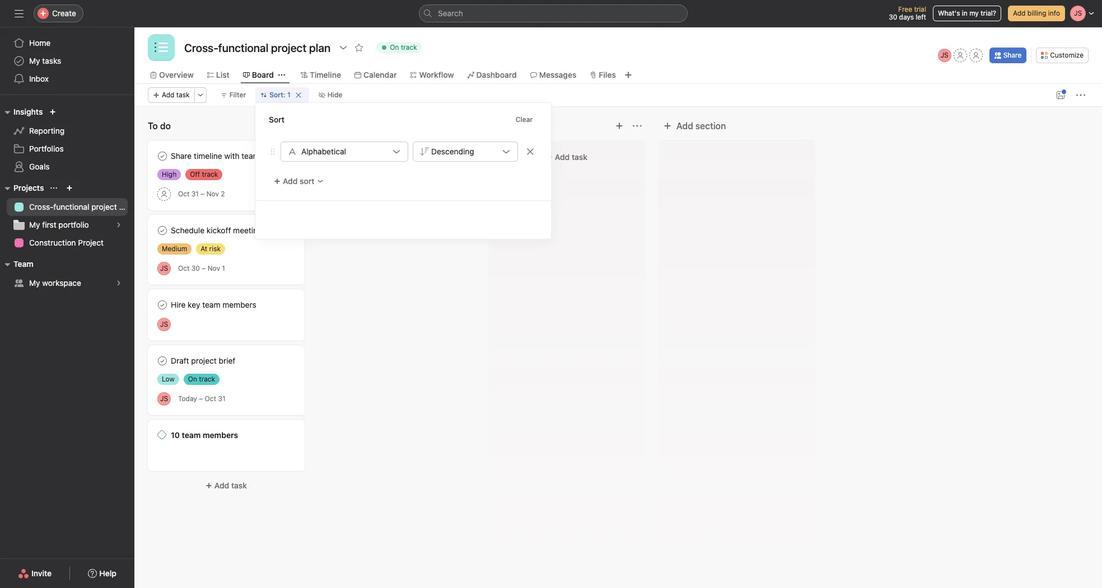 Task type: describe. For each thing, give the bounding box(es) containing it.
30 inside free trial 30 days left
[[889, 13, 897, 21]]

reporting link
[[7, 122, 128, 140]]

js button up 'draft'
[[157, 318, 171, 332]]

track inside dropdown button
[[401, 43, 417, 52]]

list
[[216, 70, 230, 80]]

– for timeline
[[201, 190, 205, 198]]

goals
[[29, 162, 50, 171]]

oct for schedule
[[178, 264, 190, 273]]

in
[[962, 9, 968, 17]]

alphabetical
[[301, 147, 346, 156]]

hide sidebar image
[[15, 9, 24, 18]]

my for my workspace
[[29, 278, 40, 288]]

construction project
[[29, 238, 104, 248]]

my workspace
[[29, 278, 81, 288]]

add section
[[677, 121, 726, 131]]

workflow
[[419, 70, 454, 80]]

off track
[[190, 170, 218, 179]]

dashboard
[[476, 70, 517, 80]]

teammates
[[242, 151, 282, 161]]

billing
[[1028, 9, 1046, 17]]

more section actions image
[[633, 122, 642, 130]]

inbox
[[29, 74, 49, 83]]

2 vertical spatial add task button
[[148, 476, 305, 496]]

trial?
[[981, 9, 996, 17]]

messages link
[[530, 69, 577, 81]]

completed image for hire
[[156, 299, 169, 312]]

remove image
[[526, 147, 535, 156]]

hire for hire first 5 members
[[341, 151, 356, 161]]

board
[[252, 70, 274, 80]]

workflow link
[[410, 69, 454, 81]]

search button
[[419, 4, 688, 22]]

functional
[[53, 202, 89, 212]]

add task image for to do
[[274, 122, 283, 130]]

invite
[[31, 569, 52, 579]]

customize button
[[1036, 48, 1089, 63]]

oct 30 – nov 1
[[178, 264, 225, 273]]

invite button
[[11, 564, 59, 584]]

off
[[190, 170, 200, 179]]

js up low
[[160, 320, 168, 329]]

brief
[[219, 356, 235, 366]]

0 horizontal spatial project
[[91, 202, 117, 212]]

my tasks link
[[7, 52, 128, 70]]

show options image
[[339, 43, 348, 52]]

sort: 1
[[270, 91, 290, 99]]

my first portfolio
[[29, 220, 89, 230]]

10
[[171, 431, 180, 440]]

risk
[[209, 245, 221, 253]]

what's in my trial?
[[938, 9, 996, 17]]

kickoff
[[207, 226, 231, 235]]

free trial 30 days left
[[889, 5, 926, 21]]

with
[[224, 151, 239, 161]]

files
[[599, 70, 616, 80]]

what's in my trial? button
[[933, 6, 1001, 21]]

5
[[374, 151, 379, 161]]

create button
[[34, 4, 83, 22]]

sort:
[[270, 91, 285, 99]]

save options image
[[1056, 91, 1065, 100]]

completed checkbox for schedule
[[156, 224, 169, 237]]

0 horizontal spatial on track
[[188, 375, 215, 384]]

list link
[[207, 69, 230, 81]]

first for hire
[[358, 151, 372, 161]]

2 horizontal spatial task
[[572, 152, 588, 162]]

filter button
[[215, 87, 251, 103]]

filter
[[229, 91, 246, 99]]

construction
[[29, 238, 76, 248]]

days
[[899, 13, 914, 21]]

teams element
[[0, 254, 134, 295]]

completed checkbox for draft
[[156, 355, 169, 368]]

section
[[695, 121, 726, 131]]

my workspace link
[[7, 274, 128, 292]]

dashboard link
[[467, 69, 517, 81]]

nov for timeline
[[206, 190, 219, 198]]

10 team members
[[171, 431, 238, 440]]

draft
[[171, 356, 189, 366]]

on inside on track dropdown button
[[390, 43, 399, 52]]

plan
[[119, 202, 134, 212]]

descending
[[431, 147, 474, 156]]

draft project brief
[[171, 356, 235, 366]]

today – oct 31
[[178, 395, 225, 403]]

js button down low
[[157, 392, 171, 406]]

project
[[78, 238, 104, 248]]

add to starred image
[[355, 43, 364, 52]]

home link
[[7, 34, 128, 52]]

2 vertical spatial oct
[[205, 395, 216, 403]]

Completed milestone checkbox
[[157, 431, 166, 440]]

cross-functional project plan link
[[7, 198, 134, 216]]

add billing info button
[[1008, 6, 1065, 21]]

add sort button
[[267, 171, 331, 192]]

inbox link
[[7, 70, 128, 88]]

sort
[[269, 115, 285, 124]]

hire for hire key team members
[[171, 300, 186, 310]]

insights
[[13, 107, 43, 116]]

see details, my workspace image
[[115, 280, 122, 287]]

0 vertical spatial 31
[[191, 190, 199, 198]]

first for my
[[42, 220, 56, 230]]

hire first 5 members
[[341, 151, 415, 161]]

2 vertical spatial task
[[231, 481, 247, 491]]

oct 31 – nov 2
[[178, 190, 225, 198]]

team button
[[0, 258, 33, 271]]

add for bottom add task button
[[214, 481, 229, 491]]

dialog containing sort
[[255, 103, 551, 239]]

tab actions image
[[278, 72, 285, 78]]

global element
[[0, 27, 134, 95]]

js button down what's
[[938, 49, 951, 62]]

completed image for schedule kickoff meeting
[[156, 224, 169, 237]]

0 vertical spatial task
[[176, 91, 190, 99]]

on track button
[[371, 40, 427, 55]]

cross-
[[29, 202, 53, 212]]

1 vertical spatial 30
[[191, 264, 200, 273]]

hide button
[[313, 87, 347, 103]]

clear button
[[511, 112, 538, 128]]

add task for add task button to the middle
[[555, 152, 588, 162]]

create
[[52, 8, 76, 18]]

2
[[221, 190, 225, 198]]

schedule kickoff meeting
[[171, 226, 262, 235]]

portfolios link
[[7, 140, 128, 158]]

high
[[162, 170, 177, 179]]

add task for bottom add task button
[[214, 481, 247, 491]]

clear
[[516, 115, 533, 124]]

completed checkbox for hire
[[326, 150, 339, 163]]

portfolio
[[58, 220, 89, 230]]

low
[[162, 375, 175, 384]]



Task type: locate. For each thing, give the bounding box(es) containing it.
on track down draft project brief
[[188, 375, 215, 384]]

completed checkbox up add sort popup button on the left of page
[[326, 150, 339, 163]]

2 vertical spatial –
[[199, 395, 203, 403]]

1 vertical spatial members
[[222, 300, 256, 310]]

board link
[[243, 69, 274, 81]]

my down the team
[[29, 278, 40, 288]]

1 vertical spatial on track
[[188, 375, 215, 384]]

more actions image
[[1076, 91, 1085, 100], [197, 92, 204, 99]]

add inside popup button
[[283, 176, 298, 186]]

js down low
[[160, 395, 168, 403]]

0 horizontal spatial completed checkbox
[[156, 355, 169, 368]]

1 horizontal spatial more actions image
[[1076, 91, 1085, 100]]

1 vertical spatial project
[[191, 356, 217, 366]]

– for kickoff
[[202, 264, 206, 273]]

calendar
[[363, 70, 397, 80]]

members for hire first 5 members
[[381, 151, 415, 161]]

1 horizontal spatial add task
[[214, 481, 247, 491]]

2 add task image from the left
[[615, 122, 624, 130]]

help
[[99, 569, 116, 579]]

projects button
[[0, 181, 44, 195]]

1 horizontal spatial hire
[[341, 151, 356, 161]]

calendar link
[[354, 69, 397, 81]]

overview link
[[150, 69, 194, 81]]

workspace
[[42, 278, 81, 288]]

completed image for share timeline with teammates
[[156, 150, 169, 163]]

completed image up add sort popup button on the left of page
[[326, 150, 339, 163]]

0 vertical spatial my
[[29, 56, 40, 66]]

– down off track
[[201, 190, 205, 198]]

1 horizontal spatial project
[[191, 356, 217, 366]]

track for draft project brief
[[199, 375, 215, 384]]

1 vertical spatial add task
[[555, 152, 588, 162]]

cross-functional project plan
[[29, 202, 134, 212]]

members right 5
[[381, 151, 415, 161]]

my inside projects element
[[29, 220, 40, 230]]

oct up the schedule
[[178, 190, 190, 198]]

1 up hire key team members
[[222, 264, 225, 273]]

0 vertical spatial hire
[[341, 151, 356, 161]]

1 horizontal spatial task
[[231, 481, 247, 491]]

0 vertical spatial completed image
[[156, 299, 169, 312]]

1 horizontal spatial first
[[358, 151, 372, 161]]

add for add section button on the right of the page
[[677, 121, 693, 131]]

oct right "today"
[[205, 395, 216, 403]]

1 vertical spatial hire
[[171, 300, 186, 310]]

add task image for present
[[615, 122, 624, 130]]

add for add sort popup button on the left of page
[[283, 176, 298, 186]]

nov down risk
[[208, 264, 220, 273]]

insights element
[[0, 102, 134, 178]]

medium
[[162, 245, 187, 253]]

completed image left key at the bottom of the page
[[156, 299, 169, 312]]

new project or portfolio image
[[66, 185, 73, 192]]

add task for the topmost add task button
[[162, 91, 190, 99]]

share for share timeline with teammates
[[171, 151, 192, 161]]

add sort
[[283, 176, 315, 186]]

customize
[[1050, 51, 1084, 59]]

completed image up medium
[[156, 224, 169, 237]]

add task image
[[274, 122, 283, 130], [615, 122, 624, 130]]

reporting
[[29, 126, 64, 136]]

31 down off
[[191, 190, 199, 198]]

share
[[1003, 51, 1022, 59], [171, 151, 192, 161]]

on up "today"
[[188, 375, 197, 384]]

add left sort
[[283, 176, 298, 186]]

members for hire key team members
[[222, 300, 256, 310]]

share inside button
[[1003, 51, 1022, 59]]

completed milestone image
[[157, 431, 166, 440]]

1 vertical spatial share
[[171, 151, 192, 161]]

more actions image right save options image
[[1076, 91, 1085, 100]]

–
[[201, 190, 205, 198], [202, 264, 206, 273], [199, 395, 203, 403]]

add down 10 team members
[[214, 481, 229, 491]]

completed checkbox for share
[[156, 150, 169, 163]]

1 vertical spatial –
[[202, 264, 206, 273]]

add down overview link
[[162, 91, 174, 99]]

project left brief at left bottom
[[191, 356, 217, 366]]

nov left 2
[[206, 190, 219, 198]]

timeline
[[310, 70, 341, 80]]

first inside my first portfolio link
[[42, 220, 56, 230]]

project
[[91, 202, 117, 212], [191, 356, 217, 366]]

construction project link
[[7, 234, 128, 252]]

hire left 5
[[341, 151, 356, 161]]

1 add task image from the left
[[274, 122, 283, 130]]

1
[[287, 91, 290, 99], [222, 264, 225, 273]]

at risk
[[201, 245, 221, 253]]

1 inside sort: 1 dropdown button
[[287, 91, 290, 99]]

2 completed checkbox from the top
[[156, 224, 169, 237]]

alphabetical button
[[281, 142, 408, 162]]

1 horizontal spatial on track
[[390, 43, 417, 52]]

1 vertical spatial 31
[[218, 395, 225, 403]]

timeline link
[[301, 69, 341, 81]]

1 vertical spatial first
[[42, 220, 56, 230]]

tasks
[[42, 56, 61, 66]]

my first portfolio link
[[7, 216, 128, 234]]

1 horizontal spatial 1
[[287, 91, 290, 99]]

0 horizontal spatial on
[[188, 375, 197, 384]]

0 horizontal spatial more actions image
[[197, 92, 204, 99]]

my left tasks
[[29, 56, 40, 66]]

2 horizontal spatial add task
[[555, 152, 588, 162]]

new image
[[49, 109, 56, 115]]

3 my from the top
[[29, 278, 40, 288]]

completed checkbox left key at the bottom of the page
[[156, 299, 169, 312]]

completed image
[[156, 150, 169, 163], [326, 150, 339, 163], [156, 224, 169, 237]]

0 horizontal spatial add task image
[[274, 122, 283, 130]]

insights button
[[0, 105, 43, 119]]

completed image for hire first 5 members
[[326, 150, 339, 163]]

0 horizontal spatial add task
[[162, 91, 190, 99]]

on up the calendar
[[390, 43, 399, 52]]

2 vertical spatial add task
[[214, 481, 247, 491]]

hide
[[327, 91, 342, 99]]

0 vertical spatial add task button
[[148, 87, 195, 103]]

0 horizontal spatial 1
[[222, 264, 225, 273]]

completed checkbox up medium
[[156, 224, 169, 237]]

0 vertical spatial members
[[381, 151, 415, 161]]

my for my tasks
[[29, 56, 40, 66]]

1 vertical spatial on
[[188, 375, 197, 384]]

1 left clear image on the left top of page
[[287, 91, 290, 99]]

first up construction
[[42, 220, 56, 230]]

completed checkbox for hire
[[156, 299, 169, 312]]

0 horizontal spatial 30
[[191, 264, 200, 273]]

1 vertical spatial completed image
[[156, 355, 169, 368]]

0 vertical spatial add task
[[162, 91, 190, 99]]

1 vertical spatial completed checkbox
[[156, 224, 169, 237]]

first left 5
[[358, 151, 372, 161]]

1 vertical spatial my
[[29, 220, 40, 230]]

dialog
[[255, 103, 551, 239]]

track for share timeline with teammates
[[202, 170, 218, 179]]

at
[[201, 245, 207, 253]]

left
[[916, 13, 926, 21]]

team
[[13, 259, 33, 269]]

overview
[[159, 70, 194, 80]]

oct down medium
[[178, 264, 190, 273]]

1 horizontal spatial share
[[1003, 51, 1022, 59]]

– right "today"
[[199, 395, 203, 403]]

0 horizontal spatial 31
[[191, 190, 199, 198]]

team right key at the bottom of the page
[[202, 300, 220, 310]]

0 vertical spatial track
[[401, 43, 417, 52]]

add right remove icon
[[555, 152, 570, 162]]

completed image up high
[[156, 150, 169, 163]]

0 vertical spatial team
[[202, 300, 220, 310]]

0 vertical spatial 30
[[889, 13, 897, 21]]

0 vertical spatial nov
[[206, 190, 219, 198]]

trial
[[914, 5, 926, 13]]

list image
[[155, 41, 168, 54]]

completed checkbox up high
[[156, 150, 169, 163]]

key
[[188, 300, 200, 310]]

add task button
[[148, 87, 195, 103], [495, 147, 638, 167], [148, 476, 305, 496]]

1 vertical spatial completed checkbox
[[156, 355, 169, 368]]

nov
[[206, 190, 219, 198], [208, 264, 220, 273]]

1 horizontal spatial add task image
[[615, 122, 624, 130]]

1 vertical spatial task
[[572, 152, 588, 162]]

add task image down sort: 1 dropdown button
[[274, 122, 283, 130]]

see details, my first portfolio image
[[115, 222, 122, 228]]

0 vertical spatial –
[[201, 190, 205, 198]]

members down the "today – oct 31" at the left bottom
[[203, 431, 238, 440]]

3 completed checkbox from the top
[[156, 299, 169, 312]]

hire left key at the bottom of the page
[[171, 300, 186, 310]]

share up high
[[171, 151, 192, 161]]

0 vertical spatial completed checkbox
[[326, 150, 339, 163]]

0 vertical spatial oct
[[178, 190, 190, 198]]

2 vertical spatial track
[[199, 375, 215, 384]]

members right key at the bottom of the page
[[222, 300, 256, 310]]

completed image
[[156, 299, 169, 312], [156, 355, 169, 368]]

my down cross-
[[29, 220, 40, 230]]

1 horizontal spatial on
[[390, 43, 399, 52]]

oct for share
[[178, 190, 190, 198]]

on track up the calendar
[[390, 43, 417, 52]]

my for my first portfolio
[[29, 220, 40, 230]]

0 vertical spatial share
[[1003, 51, 1022, 59]]

1 horizontal spatial 31
[[218, 395, 225, 403]]

2 vertical spatial completed checkbox
[[156, 299, 169, 312]]

clear image
[[295, 92, 302, 99]]

1 vertical spatial nov
[[208, 264, 220, 273]]

add section button
[[659, 116, 731, 136]]

completed image for draft
[[156, 355, 169, 368]]

0 vertical spatial 1
[[287, 91, 290, 99]]

my inside the teams element
[[29, 278, 40, 288]]

show options, current sort, top image
[[51, 185, 57, 192]]

projects element
[[0, 178, 134, 254]]

add tab image
[[624, 71, 633, 80]]

help button
[[81, 564, 124, 584]]

31
[[191, 190, 199, 198], [218, 395, 225, 403]]

add task image left more section actions image
[[615, 122, 624, 130]]

1 vertical spatial team
[[182, 431, 201, 440]]

js button down medium
[[157, 262, 171, 275]]

search list box
[[419, 4, 688, 22]]

completed checkbox left 'draft'
[[156, 355, 169, 368]]

nov for kickoff
[[208, 264, 220, 273]]

1 my from the top
[[29, 56, 40, 66]]

2 vertical spatial my
[[29, 278, 40, 288]]

1 vertical spatial 1
[[222, 264, 225, 273]]

add for add task button to the middle
[[555, 152, 570, 162]]

to do
[[148, 121, 171, 131]]

what's
[[938, 9, 960, 17]]

sort
[[300, 176, 315, 186]]

share button
[[989, 48, 1027, 63]]

None text field
[[181, 38, 333, 58]]

1 vertical spatial add task button
[[495, 147, 638, 167]]

add left section
[[677, 121, 693, 131]]

add left billing
[[1013, 9, 1026, 17]]

31 right "today"
[[218, 395, 225, 403]]

0 vertical spatial first
[[358, 151, 372, 161]]

info
[[1048, 9, 1060, 17]]

2 my from the top
[[29, 220, 40, 230]]

meeting
[[233, 226, 262, 235]]

js down medium
[[160, 264, 168, 272]]

on track
[[390, 43, 417, 52], [188, 375, 215, 384]]

– down "at"
[[202, 264, 206, 273]]

2 completed image from the top
[[156, 355, 169, 368]]

add for the topmost add task button
[[162, 91, 174, 99]]

0 horizontal spatial hire
[[171, 300, 186, 310]]

track up workflow link
[[401, 43, 417, 52]]

track right off
[[202, 170, 218, 179]]

1 completed image from the top
[[156, 299, 169, 312]]

js down what's
[[941, 51, 949, 59]]

free
[[898, 5, 912, 13]]

Completed checkbox
[[326, 150, 339, 163], [156, 355, 169, 368]]

projects
[[13, 183, 44, 193]]

track
[[401, 43, 417, 52], [202, 170, 218, 179], [199, 375, 215, 384]]

1 horizontal spatial completed checkbox
[[326, 150, 339, 163]]

0 horizontal spatial first
[[42, 220, 56, 230]]

2 vertical spatial members
[[203, 431, 238, 440]]

1 horizontal spatial team
[[202, 300, 220, 310]]

share for share
[[1003, 51, 1022, 59]]

1 completed checkbox from the top
[[156, 150, 169, 163]]

more actions image left the filter dropdown button
[[197, 92, 204, 99]]

members
[[381, 151, 415, 161], [222, 300, 256, 310], [203, 431, 238, 440]]

completed image left 'draft'
[[156, 355, 169, 368]]

hire
[[341, 151, 356, 161], [171, 300, 186, 310]]

0 horizontal spatial team
[[182, 431, 201, 440]]

timeline
[[194, 151, 222, 161]]

track down draft project brief
[[199, 375, 215, 384]]

0 horizontal spatial task
[[176, 91, 190, 99]]

1 vertical spatial oct
[[178, 264, 190, 273]]

1 horizontal spatial 30
[[889, 13, 897, 21]]

Completed checkbox
[[156, 150, 169, 163], [156, 224, 169, 237], [156, 299, 169, 312]]

team right 10 on the bottom
[[182, 431, 201, 440]]

0 horizontal spatial share
[[171, 151, 192, 161]]

portfolios
[[29, 144, 64, 153]]

on track inside dropdown button
[[390, 43, 417, 52]]

add
[[1013, 9, 1026, 17], [162, 91, 174, 99], [677, 121, 693, 131], [555, 152, 570, 162], [283, 176, 298, 186], [214, 481, 229, 491]]

share timeline with teammates
[[171, 151, 282, 161]]

0 vertical spatial on
[[390, 43, 399, 52]]

present
[[488, 121, 520, 131]]

js button
[[938, 49, 951, 62], [157, 262, 171, 275], [157, 318, 171, 332], [157, 392, 171, 406]]

search
[[438, 8, 463, 18]]

project left plan
[[91, 202, 117, 212]]

hire key team members
[[171, 300, 256, 310]]

1 vertical spatial track
[[202, 170, 218, 179]]

sort: 1 button
[[256, 87, 309, 103]]

my inside global element
[[29, 56, 40, 66]]

share down add billing info button
[[1003, 51, 1022, 59]]

my
[[29, 56, 40, 66], [29, 220, 40, 230], [29, 278, 40, 288]]

my tasks
[[29, 56, 61, 66]]

0 vertical spatial completed checkbox
[[156, 150, 169, 163]]

0 vertical spatial project
[[91, 202, 117, 212]]

0 vertical spatial on track
[[390, 43, 417, 52]]



Task type: vqa. For each thing, say whether or not it's contained in the screenshot.
ALPHABETICAL popup button
yes



